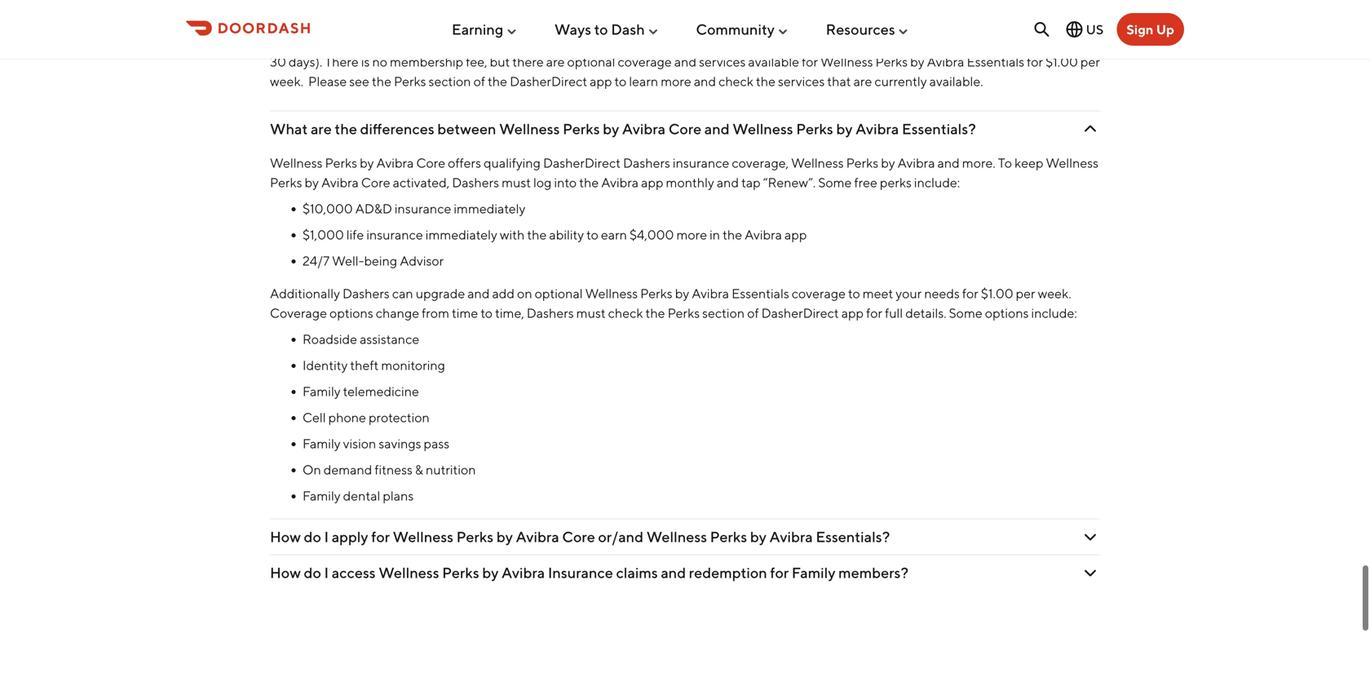 Task type: describe. For each thing, give the bounding box(es) containing it.
telemedicine
[[343, 382, 419, 397]]

method
[[671, 32, 717, 48]]

$1,000 life insurance immediately with the ability to earn $4,000 more in the avibra app
[[303, 225, 807, 241]]

into
[[554, 173, 577, 188]]

last
[[1069, 32, 1089, 48]]

chevron down image for how do i apply for wellness perks by avibra core or/and wellness perks by avibra essentials?
[[1081, 525, 1101, 545]]

1 horizontal spatial services
[[778, 72, 825, 87]]

time
[[452, 303, 478, 319]]

dashers up have
[[549, 13, 596, 28]]

being inside the wellness perks by avibra is an exclusive offer for dashers including well-being support, life and accidental death insurance, and more. to be eligible, dashers must remain an active dasher and have their payout method set to dasherdirect in the dasher app (e.g. payout within the last 30 days). there is no membership fee, but there are optional coverage and services available for wellness perks by avibra essentials for $1.00 per week.  please see the perks section of the dasherdirect app to learn more and check the services that are currently available.
[[684, 13, 717, 28]]

2 dasher from the left
[[869, 32, 911, 48]]

log
[[534, 173, 552, 188]]

wellness up that on the top right of page
[[821, 52, 874, 68]]

how do i access wellness perks by avibra insurance claims and redemption for family members?
[[270, 562, 909, 580]]

$10,000 ad&d insurance immediately
[[303, 199, 526, 214]]

family for family dental plans
[[303, 486, 341, 502]]

assistance
[[360, 329, 420, 345]]

sign
[[1127, 22, 1154, 37]]

$4,000
[[630, 225, 674, 241]]

resources link
[[826, 14, 910, 45]]

the down see at the top of the page
[[335, 118, 357, 136]]

check inside the wellness perks by avibra is an exclusive offer for dashers including well-being support, life and accidental death insurance, and more. to be eligible, dashers must remain an active dasher and have their payout method set to dasherdirect in the dasher app (e.g. payout within the last 30 days). there is no membership fee, but there are optional coverage and services available for wellness perks by avibra essentials for $1.00 per week.  please see the perks section of the dasherdirect app to learn more and check the services that are currently available.
[[719, 72, 754, 87]]

differences
[[360, 118, 435, 136]]

full
[[885, 303, 903, 319]]

family for family vision savings pass
[[303, 434, 341, 449]]

wellness down the 'what'
[[270, 153, 323, 169]]

must inside wellness perks by avibra core offers qualifying dasherdirect dashers insurance coverage, wellness perks by avibra and more. to keep wellness perks by avibra core activated, dashers must log into the avibra app monthly and tap "renew". some free perks include:
[[502, 173, 531, 188]]

perks
[[880, 173, 912, 188]]

1 dasher from the left
[[498, 32, 540, 48]]

change
[[376, 303, 420, 319]]

free
[[855, 173, 878, 188]]

30
[[270, 52, 286, 68]]

cell phone protection
[[303, 408, 430, 423]]

community
[[696, 21, 775, 38]]

family vision savings pass
[[303, 434, 450, 449]]

more. inside wellness perks by avibra core offers qualifying dasherdirect dashers insurance coverage, wellness perks by avibra and more. to keep wellness perks by avibra core activated, dashers must log into the avibra app monthly and tap "renew". some free perks include:
[[963, 153, 996, 169]]

claims
[[616, 562, 658, 580]]

week.
[[1038, 284, 1072, 299]]

nutrition
[[426, 460, 476, 476]]

see
[[349, 72, 370, 87]]

can
[[392, 284, 413, 299]]

within
[[1009, 32, 1044, 48]]

dashers down the 24/7 well-being advisor on the left
[[343, 284, 390, 299]]

on
[[303, 460, 321, 476]]

have
[[567, 32, 595, 48]]

1 vertical spatial more
[[677, 225, 708, 241]]

days).
[[289, 52, 323, 68]]

insurance for $10,000 ad&d insurance immediately
[[395, 199, 452, 214]]

wellness right keep
[[1047, 153, 1099, 169]]

there
[[513, 52, 544, 68]]

up
[[1157, 22, 1175, 37]]

1 vertical spatial in
[[710, 225, 721, 241]]

what are the differences between wellness perks by avibra core and wellness perks by avibra essentials?
[[270, 118, 977, 136]]

dental
[[343, 486, 381, 502]]

plans
[[383, 486, 414, 502]]

available.
[[930, 72, 984, 87]]

of inside additionally dashers can upgrade and add on optional wellness perks by avibra essentials coverage to meet your needs for $1.00 per week. coverage options change from time to time, dashers must check the perks section of dasherdirect app for full details. some options include:
[[748, 303, 759, 319]]

earn
[[601, 225, 627, 241]]

members?
[[839, 562, 909, 580]]

how for how do i apply for wellness perks by avibra core or/and wellness perks by avibra essentials?
[[270, 526, 301, 544]]

offer
[[500, 13, 528, 28]]

include: inside additionally dashers can upgrade and add on optional wellness perks by avibra essentials coverage to meet your needs for $1.00 per week. coverage options change from time to time, dashers must check the perks section of dasherdirect app for full details. some options include:
[[1032, 303, 1078, 319]]

chevron down image for how do i access wellness perks by avibra insurance claims and redemption for family members?
[[1081, 561, 1101, 581]]

"renew".
[[764, 173, 816, 188]]

wellness down plans
[[393, 526, 454, 544]]

dasherdirect inside additionally dashers can upgrade and add on optional wellness perks by avibra essentials coverage to meet your needs for $1.00 per week. coverage options change from time to time, dashers must check the perks section of dasherdirect app for full details. some options include:
[[762, 303, 839, 319]]

insurance,
[[915, 13, 974, 28]]

globe line image
[[1065, 20, 1085, 39]]

essentials inside the wellness perks by avibra is an exclusive offer for dashers including well-being support, life and accidental death insurance, and more. to be eligible, dashers must remain an active dasher and have their payout method set to dasherdirect in the dasher app (e.g. payout within the last 30 days). there is no membership fee, but there are optional coverage and services available for wellness perks by avibra essentials for $1.00 per week.  please see the perks section of the dasherdirect app to learn more and check the services that are currently available.
[[967, 52, 1025, 68]]

$10,000
[[303, 199, 353, 214]]

0 vertical spatial an
[[428, 13, 442, 28]]

qualifying
[[484, 153, 541, 169]]

wellness inside additionally dashers can upgrade and add on optional wellness perks by avibra essentials coverage to meet your needs for $1.00 per week. coverage options change from time to time, dashers must check the perks section of dasherdirect app for full details. some options include:
[[586, 284, 638, 299]]

per inside additionally dashers can upgrade and add on optional wellness perks by avibra essentials coverage to meet your needs for $1.00 per week. coverage options change from time to time, dashers must check the perks section of dasherdirect app for full details. some options include:
[[1016, 284, 1036, 299]]

meet
[[863, 284, 894, 299]]

app down their
[[590, 72, 612, 87]]

what
[[270, 118, 308, 136]]

for left full
[[867, 303, 883, 319]]

or/and
[[598, 526, 644, 544]]

2 payout from the left
[[965, 32, 1006, 48]]

accidental
[[815, 13, 876, 28]]

earning
[[452, 21, 504, 38]]

monthly
[[666, 173, 715, 188]]

essentials inside additionally dashers can upgrade and add on optional wellness perks by avibra essentials coverage to meet your needs for $1.00 per week. coverage options change from time to time, dashers must check the perks section of dasherdirect app for full details. some options include:
[[732, 284, 790, 299]]

exclusive
[[444, 13, 498, 28]]

and inside additionally dashers can upgrade and add on optional wellness perks by avibra essentials coverage to meet your needs for $1.00 per week. coverage options change from time to time, dashers must check the perks section of dasherdirect app for full details. some options include:
[[468, 284, 490, 299]]

for right available
[[802, 52, 818, 68]]

core up wellness perks by avibra core offers qualifying dasherdirect dashers insurance coverage, wellness perks by avibra and more. to keep wellness perks by avibra core activated, dashers must log into the avibra app monthly and tap "renew". some free perks include:
[[669, 118, 702, 136]]

resources
[[826, 21, 896, 38]]

0 vertical spatial are
[[547, 52, 565, 68]]

&
[[415, 460, 423, 476]]

wellness up 'coverage,'
[[733, 118, 794, 136]]

active
[[459, 32, 496, 48]]

app left (e.g. on the right of the page
[[913, 32, 936, 48]]

some inside additionally dashers can upgrade and add on optional wellness perks by avibra essentials coverage to meet your needs for $1.00 per week. coverage options change from time to time, dashers must check the perks section of dasherdirect app for full details. some options include:
[[950, 303, 983, 319]]

well-
[[332, 251, 364, 267]]

ability
[[549, 225, 584, 241]]

1 options from the left
[[330, 303, 373, 319]]

remain
[[399, 32, 439, 48]]

membership
[[390, 52, 464, 68]]

redemption
[[689, 562, 768, 580]]

set
[[720, 32, 737, 48]]

wellness up claims
[[647, 526, 707, 544]]

your
[[896, 284, 922, 299]]

dashers down on
[[527, 303, 574, 319]]

that
[[828, 72, 852, 87]]

the down the be
[[1047, 32, 1066, 48]]

wellness perks by avibra is an exclusive offer for dashers including well-being support, life and accidental death insurance, and more. to be eligible, dashers must remain an active dasher and have their payout method set to dasherdirect in the dasher app (e.g. payout within the last 30 days). there is no membership fee, but there are optional coverage and services available for wellness perks by avibra essentials for $1.00 per week.  please see the perks section of the dasherdirect app to learn more and check the services that are currently available.
[[270, 13, 1101, 87]]

coverage inside additionally dashers can upgrade and add on optional wellness perks by avibra essentials coverage to meet your needs for $1.00 per week. coverage options change from time to time, dashers must check the perks section of dasherdirect app for full details. some options include:
[[792, 284, 846, 299]]

check inside additionally dashers can upgrade and add on optional wellness perks by avibra essentials coverage to meet your needs for $1.00 per week. coverage options change from time to time, dashers must check the perks section of dasherdirect app for full details. some options include:
[[608, 303, 643, 319]]

available
[[749, 52, 800, 68]]

pass
[[424, 434, 450, 449]]

do for apply
[[304, 526, 321, 544]]

core up insurance on the bottom of page
[[562, 526, 596, 544]]

insurance
[[548, 562, 613, 580]]

section inside additionally dashers can upgrade and add on optional wellness perks by avibra essentials coverage to meet your needs for $1.00 per week. coverage options change from time to time, dashers must check the perks section of dasherdirect app for full details. some options include:
[[703, 303, 745, 319]]

no
[[372, 52, 388, 68]]

details.
[[906, 303, 947, 319]]

with
[[500, 225, 525, 241]]

do for access
[[304, 562, 321, 580]]

wellness right access
[[379, 562, 439, 580]]

us
[[1087, 22, 1104, 37]]

add
[[492, 284, 515, 299]]

2 options from the left
[[986, 303, 1029, 319]]

i for access
[[324, 562, 329, 580]]

1 vertical spatial being
[[364, 251, 398, 267]]

the down but
[[488, 72, 508, 87]]

there
[[325, 52, 359, 68]]

sign up
[[1127, 22, 1175, 37]]

for right redemption
[[771, 562, 789, 580]]

death
[[878, 13, 912, 28]]

must inside the wellness perks by avibra is an exclusive offer for dashers including well-being support, life and accidental death insurance, and more. to be eligible, dashers must remain an active dasher and have their payout method set to dasherdirect in the dasher app (e.g. payout within the last 30 days). there is no membership fee, but there are optional coverage and services available for wellness perks by avibra essentials for $1.00 per week.  please see the perks section of the dasherdirect app to learn more and check the services that are currently available.
[[367, 32, 397, 48]]

from
[[422, 303, 450, 319]]



Task type: vqa. For each thing, say whether or not it's contained in the screenshot.
leftmost per
yes



Task type: locate. For each thing, give the bounding box(es) containing it.
1 vertical spatial some
[[950, 303, 983, 319]]

dashers up there
[[318, 32, 365, 48]]

1 horizontal spatial life
[[770, 13, 788, 28]]

include: right perks
[[915, 173, 961, 188]]

insurance
[[673, 153, 730, 169], [395, 199, 452, 214], [367, 225, 423, 241]]

an left active
[[442, 32, 456, 48]]

per
[[1081, 52, 1101, 68], [1016, 284, 1036, 299]]

optional right on
[[535, 284, 583, 299]]

be
[[1054, 13, 1069, 28]]

the down accidental
[[847, 32, 867, 48]]

0 vertical spatial essentials
[[967, 52, 1025, 68]]

1 payout from the left
[[627, 32, 668, 48]]

insurance up monthly
[[673, 153, 730, 169]]

1 horizontal spatial options
[[986, 303, 1029, 319]]

are
[[547, 52, 565, 68], [854, 72, 873, 87], [311, 118, 332, 136]]

by inside additionally dashers can upgrade and add on optional wellness perks by avibra essentials coverage to meet your needs for $1.00 per week. coverage options change from time to time, dashers must check the perks section of dasherdirect app for full details. some options include:
[[675, 284, 690, 299]]

for right needs
[[963, 284, 979, 299]]

dash
[[611, 21, 645, 38]]

2 i from the top
[[324, 562, 329, 580]]

1 horizontal spatial payout
[[965, 32, 1006, 48]]

payout down well-
[[627, 32, 668, 48]]

dasher down offer
[[498, 32, 540, 48]]

family down on
[[303, 486, 341, 502]]

core up activated,
[[417, 153, 446, 169]]

offers
[[448, 153, 481, 169]]

for right offer
[[530, 13, 547, 28]]

1 horizontal spatial check
[[719, 72, 754, 87]]

app down meet
[[842, 303, 864, 319]]

the inside wellness perks by avibra core offers qualifying dasherdirect dashers insurance coverage, wellness perks by avibra and more. to keep wellness perks by avibra core activated, dashers must log into the avibra app monthly and tap "renew". some free perks include:
[[580, 173, 599, 188]]

i left access
[[324, 562, 329, 580]]

chevron down image
[[1081, 117, 1101, 137], [1081, 525, 1101, 545], [1081, 561, 1101, 581]]

insurance down '$10,000 ad&d insurance immediately'
[[367, 225, 423, 241]]

on demand fitness & nutrition
[[303, 460, 476, 476]]

to
[[595, 21, 608, 38], [740, 32, 752, 48], [615, 72, 627, 87], [587, 225, 599, 241], [849, 284, 861, 299], [481, 303, 493, 319]]

life
[[770, 13, 788, 28], [347, 225, 364, 241]]

ways to dash
[[555, 21, 645, 38]]

do left access
[[304, 562, 321, 580]]

ways
[[555, 21, 592, 38]]

demand
[[324, 460, 372, 476]]

options up the roadside assistance
[[330, 303, 373, 319]]

to left keep
[[999, 153, 1013, 169]]

1 vertical spatial insurance
[[395, 199, 452, 214]]

1 horizontal spatial include:
[[1032, 303, 1078, 319]]

time,
[[495, 303, 524, 319]]

1 horizontal spatial of
[[748, 303, 759, 319]]

0 horizontal spatial to
[[999, 153, 1013, 169]]

0 horizontal spatial dasher
[[498, 32, 540, 48]]

2 vertical spatial must
[[577, 303, 606, 319]]

optional down have
[[568, 52, 616, 68]]

$1.00
[[1046, 52, 1079, 68], [981, 284, 1014, 299]]

tap
[[742, 173, 761, 188]]

1 vertical spatial how
[[270, 562, 301, 580]]

an up remain
[[428, 13, 442, 28]]

1 vertical spatial life
[[347, 225, 364, 241]]

wellness up eligible,
[[270, 13, 323, 28]]

1 vertical spatial check
[[608, 303, 643, 319]]

include: inside wellness perks by avibra core offers qualifying dasherdirect dashers insurance coverage, wellness perks by avibra and more. to keep wellness perks by avibra core activated, dashers must log into the avibra app monthly and tap "renew". some free perks include:
[[915, 173, 961, 188]]

per down last
[[1081, 52, 1101, 68]]

i for apply
[[324, 526, 329, 544]]

how left access
[[270, 562, 301, 580]]

more right learn
[[661, 72, 692, 87]]

and
[[790, 13, 813, 28], [977, 13, 999, 28], [543, 32, 565, 48], [675, 52, 697, 68], [694, 72, 716, 87], [705, 118, 730, 136], [938, 153, 960, 169], [717, 173, 739, 188], [468, 284, 490, 299], [661, 562, 686, 580]]

0 horizontal spatial essentials
[[732, 284, 790, 299]]

perks
[[325, 13, 357, 28], [876, 52, 908, 68], [394, 72, 426, 87], [563, 118, 600, 136], [797, 118, 834, 136], [325, 153, 357, 169], [847, 153, 879, 169], [270, 173, 302, 188], [641, 284, 673, 299], [668, 303, 700, 319], [457, 526, 494, 544], [710, 526, 748, 544], [442, 562, 480, 580]]

1 i from the top
[[324, 526, 329, 544]]

optional
[[568, 52, 616, 68], [535, 284, 583, 299]]

dashers down the what are the differences between wellness perks by avibra core and wellness perks by avibra essentials? at the top of the page
[[623, 153, 671, 169]]

currently
[[875, 72, 927, 87]]

0 horizontal spatial include:
[[915, 173, 961, 188]]

do left apply
[[304, 526, 321, 544]]

0 horizontal spatial section
[[429, 72, 471, 87]]

family telemedicine
[[303, 382, 419, 397]]

protection
[[369, 408, 430, 423]]

do
[[304, 526, 321, 544], [304, 562, 321, 580]]

1 horizontal spatial some
[[950, 303, 983, 319]]

for right apply
[[371, 526, 390, 544]]

1 vertical spatial must
[[502, 173, 531, 188]]

dasher down 'death'
[[869, 32, 911, 48]]

must inside additionally dashers can upgrade and add on optional wellness perks by avibra essentials coverage to meet your needs for $1.00 per week. coverage options change from time to time, dashers must check the perks section of dasherdirect app for full details. some options include:
[[577, 303, 606, 319]]

1 vertical spatial coverage
[[792, 284, 846, 299]]

0 vertical spatial life
[[770, 13, 788, 28]]

app
[[913, 32, 936, 48], [590, 72, 612, 87], [641, 173, 664, 188], [785, 225, 807, 241], [842, 303, 864, 319]]

0 horizontal spatial services
[[699, 52, 746, 68]]

2 vertical spatial chevron down image
[[1081, 561, 1101, 581]]

roadside
[[303, 329, 357, 345]]

0 horizontal spatial some
[[819, 173, 852, 188]]

section inside the wellness perks by avibra is an exclusive offer for dashers including well-being support, life and accidental death insurance, and more. to be eligible, dashers must remain an active dasher and have their payout method set to dasherdirect in the dasher app (e.g. payout within the last 30 days). there is no membership fee, but there are optional coverage and services available for wellness perks by avibra essentials for $1.00 per week.  please see the perks section of the dasherdirect app to learn more and check the services that are currently available.
[[429, 72, 471, 87]]

1 horizontal spatial are
[[547, 52, 565, 68]]

upgrade
[[416, 284, 465, 299]]

family down cell
[[303, 434, 341, 449]]

cell
[[303, 408, 326, 423]]

please
[[308, 72, 347, 87]]

options right details.
[[986, 303, 1029, 319]]

avibra
[[377, 13, 414, 28], [927, 52, 965, 68], [623, 118, 666, 136], [856, 118, 899, 136], [377, 153, 414, 169], [898, 153, 936, 169], [322, 173, 359, 188], [602, 173, 639, 188], [745, 225, 783, 241], [692, 284, 730, 299], [516, 526, 560, 544], [770, 526, 813, 544], [502, 562, 545, 580]]

0 horizontal spatial coverage
[[618, 52, 672, 68]]

1 horizontal spatial in
[[834, 32, 845, 48]]

essentials? up members?
[[816, 526, 890, 544]]

app down "renew". on the right top of page
[[785, 225, 807, 241]]

wellness
[[270, 13, 323, 28], [821, 52, 874, 68], [499, 118, 560, 136], [733, 118, 794, 136], [270, 153, 323, 169], [792, 153, 844, 169], [1047, 153, 1099, 169], [586, 284, 638, 299], [393, 526, 454, 544], [647, 526, 707, 544], [379, 562, 439, 580]]

1 vertical spatial essentials
[[732, 284, 790, 299]]

0 vertical spatial section
[[429, 72, 471, 87]]

0 vertical spatial per
[[1081, 52, 1101, 68]]

savings
[[379, 434, 421, 449]]

coverage up learn
[[618, 52, 672, 68]]

sign up button
[[1117, 13, 1185, 46]]

0 vertical spatial optional
[[568, 52, 616, 68]]

24/7 well-being advisor
[[303, 251, 444, 267]]

wellness perks by avibra core offers qualifying dasherdirect dashers insurance coverage, wellness perks by avibra and more. to keep wellness perks by avibra core activated, dashers must log into the avibra app monthly and tap "renew". some free perks include:
[[270, 153, 1099, 188]]

the right into
[[580, 173, 599, 188]]

coverage,
[[732, 153, 789, 169]]

1 do from the top
[[304, 526, 321, 544]]

additionally
[[270, 284, 340, 299]]

an
[[428, 13, 442, 28], [442, 32, 456, 48]]

1 vertical spatial do
[[304, 562, 321, 580]]

wellness up 'qualifying'
[[499, 118, 560, 136]]

how do i apply for wellness perks by avibra core or/and wellness perks by avibra essentials?
[[270, 526, 890, 544]]

0 horizontal spatial being
[[364, 251, 398, 267]]

roadside assistance
[[303, 329, 420, 345]]

insurance inside wellness perks by avibra core offers qualifying dasherdirect dashers insurance coverage, wellness perks by avibra and more. to keep wellness perks by avibra core activated, dashers must log into the avibra app monthly and tap "renew". some free perks include:
[[673, 153, 730, 169]]

more. up within
[[1001, 13, 1035, 28]]

is left no
[[361, 52, 370, 68]]

1 horizontal spatial coverage
[[792, 284, 846, 299]]

1 how from the top
[[270, 526, 301, 544]]

check
[[719, 72, 754, 87], [608, 303, 643, 319]]

coverage inside the wellness perks by avibra is an exclusive offer for dashers including well-being support, life and accidental death insurance, and more. to be eligible, dashers must remain an active dasher and have their payout method set to dasherdirect in the dasher app (e.g. payout within the last 30 days). there is no membership fee, but there are optional coverage and services available for wellness perks by avibra essentials for $1.00 per week.  please see the perks section of the dasherdirect app to learn more and check the services that are currently available.
[[618, 52, 672, 68]]

0 vertical spatial check
[[719, 72, 754, 87]]

core
[[669, 118, 702, 136], [417, 153, 446, 169], [361, 173, 391, 188], [562, 526, 596, 544]]

0 vertical spatial more.
[[1001, 13, 1035, 28]]

family down identity
[[303, 382, 341, 397]]

must up no
[[367, 32, 397, 48]]

1 horizontal spatial being
[[684, 13, 717, 28]]

insurance for $1,000 life insurance immediately with the ability to earn $4,000 more in the avibra app
[[367, 225, 423, 241]]

essentials? down available.
[[902, 118, 977, 136]]

to inside wellness perks by avibra core offers qualifying dasherdirect dashers insurance coverage, wellness perks by avibra and more. to keep wellness perks by avibra core activated, dashers must log into the avibra app monthly and tap "renew". some free perks include:
[[999, 153, 1013, 169]]

0 vertical spatial $1.00
[[1046, 52, 1079, 68]]

$1.00 inside additionally dashers can upgrade and add on optional wellness perks by avibra essentials coverage to meet your needs for $1.00 per week. coverage options change from time to time, dashers must check the perks section of dasherdirect app for full details. some options include:
[[981, 284, 1014, 299]]

wellness up "renew". on the right top of page
[[792, 153, 844, 169]]

0 horizontal spatial in
[[710, 225, 721, 241]]

theft
[[350, 356, 379, 371]]

in
[[834, 32, 845, 48], [710, 225, 721, 241]]

1 chevron down image from the top
[[1081, 117, 1101, 137]]

(e.g.
[[938, 32, 963, 48]]

payout right (e.g. on the right of the page
[[965, 32, 1006, 48]]

immediately up advisor
[[426, 225, 498, 241]]

i left apply
[[324, 526, 329, 544]]

1 horizontal spatial to
[[1037, 13, 1051, 28]]

the
[[847, 32, 867, 48], [1047, 32, 1066, 48], [372, 72, 392, 87], [488, 72, 508, 87], [756, 72, 776, 87], [335, 118, 357, 136], [580, 173, 599, 188], [527, 225, 547, 241], [723, 225, 743, 241], [646, 303, 665, 319]]

the down available
[[756, 72, 776, 87]]

optional inside the wellness perks by avibra is an exclusive offer for dashers including well-being support, life and accidental death insurance, and more. to be eligible, dashers must remain an active dasher and have their payout method set to dasherdirect in the dasher app (e.g. payout within the last 30 days). there is no membership fee, but there are optional coverage and services available for wellness perks by avibra essentials for $1.00 per week.  please see the perks section of the dasherdirect app to learn more and check the services that are currently available.
[[568, 52, 616, 68]]

community link
[[696, 14, 790, 45]]

1 vertical spatial more.
[[963, 153, 996, 169]]

per left week.
[[1016, 284, 1036, 299]]

identity
[[303, 356, 348, 371]]

0 horizontal spatial life
[[347, 225, 364, 241]]

the down no
[[372, 72, 392, 87]]

are right that on the top right of page
[[854, 72, 873, 87]]

for down within
[[1027, 52, 1044, 68]]

some inside wellness perks by avibra core offers qualifying dasherdirect dashers insurance coverage, wellness perks by avibra and more. to keep wellness perks by avibra core activated, dashers must log into the avibra app monthly and tap "renew". some free perks include:
[[819, 173, 852, 188]]

0 horizontal spatial options
[[330, 303, 373, 319]]

life right support,
[[770, 13, 788, 28]]

needs
[[925, 284, 960, 299]]

app inside wellness perks by avibra core offers qualifying dasherdirect dashers insurance coverage, wellness perks by avibra and more. to keep wellness perks by avibra core activated, dashers must log into the avibra app monthly and tap "renew". some free perks include:
[[641, 173, 664, 188]]

1 horizontal spatial more.
[[1001, 13, 1035, 28]]

1 horizontal spatial essentials?
[[902, 118, 977, 136]]

chevron down image for what are the differences between wellness perks by avibra core and wellness perks by avibra essentials?
[[1081, 117, 1101, 137]]

0 vertical spatial coverage
[[618, 52, 672, 68]]

how
[[270, 526, 301, 544], [270, 562, 301, 580]]

1 horizontal spatial per
[[1081, 52, 1101, 68]]

1 vertical spatial of
[[748, 303, 759, 319]]

0 vertical spatial some
[[819, 173, 852, 188]]

must right time,
[[577, 303, 606, 319]]

immediately for ad&d
[[454, 199, 526, 214]]

the inside additionally dashers can upgrade and add on optional wellness perks by avibra essentials coverage to meet your needs for $1.00 per week. coverage options change from time to time, dashers must check the perks section of dasherdirect app for full details. some options include:
[[646, 303, 665, 319]]

0 horizontal spatial payout
[[627, 32, 668, 48]]

immediately
[[454, 199, 526, 214], [426, 225, 498, 241]]

1 horizontal spatial must
[[502, 173, 531, 188]]

more inside the wellness perks by avibra is an exclusive offer for dashers including well-being support, life and accidental death insurance, and more. to be eligible, dashers must remain an active dasher and have their payout method set to dasherdirect in the dasher app (e.g. payout within the last 30 days). there is no membership fee, but there are optional coverage and services available for wellness perks by avibra essentials for $1.00 per week.  please see the perks section of the dasherdirect app to learn more and check the services that are currently available.
[[661, 72, 692, 87]]

phone
[[329, 408, 366, 423]]

dasherdirect inside wellness perks by avibra core offers qualifying dasherdirect dashers insurance coverage, wellness perks by avibra and more. to keep wellness perks by avibra core activated, dashers must log into the avibra app monthly and tap "renew". some free perks include:
[[543, 153, 621, 169]]

0 vertical spatial immediately
[[454, 199, 526, 214]]

0 vertical spatial i
[[324, 526, 329, 544]]

1 horizontal spatial section
[[703, 303, 745, 319]]

options
[[330, 303, 373, 319], [986, 303, 1029, 319]]

life up well-
[[347, 225, 364, 241]]

well-
[[655, 13, 684, 28]]

0 horizontal spatial per
[[1016, 284, 1036, 299]]

2 do from the top
[[304, 562, 321, 580]]

include:
[[915, 173, 961, 188], [1032, 303, 1078, 319]]

1 vertical spatial essentials?
[[816, 526, 890, 544]]

check down earn
[[608, 303, 643, 319]]

1 vertical spatial are
[[854, 72, 873, 87]]

0 vertical spatial is
[[417, 13, 425, 28]]

1 vertical spatial an
[[442, 32, 456, 48]]

check down set
[[719, 72, 754, 87]]

1 horizontal spatial $1.00
[[1046, 52, 1079, 68]]

some
[[819, 173, 852, 188], [950, 303, 983, 319]]

1 vertical spatial i
[[324, 562, 329, 580]]

0 vertical spatial being
[[684, 13, 717, 28]]

2 chevron down image from the top
[[1081, 525, 1101, 545]]

family dental plans
[[303, 486, 414, 502]]

of inside the wellness perks by avibra is an exclusive offer for dashers including well-being support, life and accidental death insurance, and more. to be eligible, dashers must remain an active dasher and have their payout method set to dasherdirect in the dasher app (e.g. payout within the last 30 days). there is no membership fee, but there are optional coverage and services available for wellness perks by avibra essentials for $1.00 per week.  please see the perks section of the dasherdirect app to learn more and check the services that are currently available.
[[474, 72, 486, 87]]

0 horizontal spatial more.
[[963, 153, 996, 169]]

more right $4,000
[[677, 225, 708, 241]]

per inside the wellness perks by avibra is an exclusive offer for dashers including well-being support, life and accidental death insurance, and more. to be eligible, dashers must remain an active dasher and have their payout method set to dasherdirect in the dasher app (e.g. payout within the last 30 days). there is no membership fee, but there are optional coverage and services available for wellness perks by avibra essentials for $1.00 per week.  please see the perks section of the dasherdirect app to learn more and check the services that are currently available.
[[1081, 52, 1101, 68]]

0 vertical spatial chevron down image
[[1081, 117, 1101, 137]]

are right the 'what'
[[311, 118, 332, 136]]

ways to dash link
[[555, 14, 660, 45]]

0 horizontal spatial is
[[361, 52, 370, 68]]

coverage
[[270, 303, 327, 319]]

0 horizontal spatial are
[[311, 118, 332, 136]]

avibra inside additionally dashers can upgrade and add on optional wellness perks by avibra essentials coverage to meet your needs for $1.00 per week. coverage options change from time to time, dashers must check the perks section of dasherdirect app for full details. some options include:
[[692, 284, 730, 299]]

life inside the wellness perks by avibra is an exclusive offer for dashers including well-being support, life and accidental death insurance, and more. to be eligible, dashers must remain an active dasher and have their payout method set to dasherdirect in the dasher app (e.g. payout within the last 30 days). there is no membership fee, but there are optional coverage and services available for wellness perks by avibra essentials for $1.00 per week.  please see the perks section of the dasherdirect app to learn more and check the services that are currently available.
[[770, 13, 788, 28]]

$1.00 inside the wellness perks by avibra is an exclusive offer for dashers including well-being support, life and accidental death insurance, and more. to be eligible, dashers must remain an active dasher and have their payout method set to dasherdirect in the dasher app (e.g. payout within the last 30 days). there is no membership fee, but there are optional coverage and services available for wellness perks by avibra essentials for $1.00 per week.  please see the perks section of the dasherdirect app to learn more and check the services that are currently available.
[[1046, 52, 1079, 68]]

how for how do i access wellness perks by avibra insurance claims and redemption for family members?
[[270, 562, 301, 580]]

learn
[[629, 72, 659, 87]]

coverage left meet
[[792, 284, 846, 299]]

to inside the wellness perks by avibra is an exclusive offer for dashers including well-being support, life and accidental death insurance, and more. to be eligible, dashers must remain an active dasher and have their payout method set to dasherdirect in the dasher app (e.g. payout within the last 30 days). there is no membership fee, but there are optional coverage and services available for wellness perks by avibra essentials for $1.00 per week.  please see the perks section of the dasherdirect app to learn more and check the services that are currently available.
[[1037, 13, 1051, 28]]

family left members?
[[792, 562, 836, 580]]

1 vertical spatial chevron down image
[[1081, 525, 1101, 545]]

essentials? for what are the differences between wellness perks by avibra core and wellness perks by avibra essentials?
[[902, 118, 977, 136]]

services down set
[[699, 52, 746, 68]]

1 vertical spatial $1.00
[[981, 284, 1014, 299]]

immediately up with
[[454, 199, 526, 214]]

apply
[[332, 526, 369, 544]]

the down $4,000
[[646, 303, 665, 319]]

1 vertical spatial to
[[999, 153, 1013, 169]]

0 vertical spatial include:
[[915, 173, 961, 188]]

core up "ad&d"
[[361, 173, 391, 188]]

must down 'qualifying'
[[502, 173, 531, 188]]

is up remain
[[417, 13, 425, 28]]

1 vertical spatial per
[[1016, 284, 1036, 299]]

of
[[474, 72, 486, 87], [748, 303, 759, 319]]

on
[[517, 284, 533, 299]]

1 horizontal spatial dasher
[[869, 32, 911, 48]]

the right with
[[527, 225, 547, 241]]

0 horizontal spatial of
[[474, 72, 486, 87]]

ad&d
[[355, 199, 392, 214]]

$1,000
[[303, 225, 344, 241]]

24/7
[[303, 251, 330, 267]]

0 vertical spatial more
[[661, 72, 692, 87]]

1 vertical spatial optional
[[535, 284, 583, 299]]

2 how from the top
[[270, 562, 301, 580]]

0 vertical spatial do
[[304, 526, 321, 544]]

between
[[438, 118, 497, 136]]

0 vertical spatial must
[[367, 32, 397, 48]]

2 horizontal spatial must
[[577, 303, 606, 319]]

0 vertical spatial in
[[834, 32, 845, 48]]

advisor
[[400, 251, 444, 267]]

fitness
[[375, 460, 413, 476]]

1 vertical spatial is
[[361, 52, 370, 68]]

their
[[598, 32, 625, 48]]

app left monthly
[[641, 173, 664, 188]]

3 chevron down image from the top
[[1081, 561, 1101, 581]]

1 vertical spatial services
[[778, 72, 825, 87]]

1 horizontal spatial is
[[417, 13, 425, 28]]

more. inside the wellness perks by avibra is an exclusive offer for dashers including well-being support, life and accidental death insurance, and more. to be eligible, dashers must remain an active dasher and have their payout method set to dasherdirect in the dasher app (e.g. payout within the last 30 days). there is no membership fee, but there are optional coverage and services available for wellness perks by avibra essentials for $1.00 per week.  please see the perks section of the dasherdirect app to learn more and check the services that are currently available.
[[1001, 13, 1035, 28]]

1 vertical spatial section
[[703, 303, 745, 319]]

how left apply
[[270, 526, 301, 544]]

0 horizontal spatial must
[[367, 32, 397, 48]]

some left the free
[[819, 173, 852, 188]]

include: down week.
[[1032, 303, 1078, 319]]

0 vertical spatial services
[[699, 52, 746, 68]]

insurance down activated,
[[395, 199, 452, 214]]

1 vertical spatial include:
[[1032, 303, 1078, 319]]

for
[[530, 13, 547, 28], [802, 52, 818, 68], [1027, 52, 1044, 68], [963, 284, 979, 299], [867, 303, 883, 319], [371, 526, 390, 544], [771, 562, 789, 580]]

some down needs
[[950, 303, 983, 319]]

is
[[417, 13, 425, 28], [361, 52, 370, 68]]

essentials? for how do i apply for wellness perks by avibra core or/and wellness perks by avibra essentials?
[[816, 526, 890, 544]]

1 vertical spatial immediately
[[426, 225, 498, 241]]

0 vertical spatial of
[[474, 72, 486, 87]]

immediately for life
[[426, 225, 498, 241]]

in down accidental
[[834, 32, 845, 48]]

$1.00 down last
[[1046, 52, 1079, 68]]

the down "tap"
[[723, 225, 743, 241]]

being up method
[[684, 13, 717, 28]]

wellness down earn
[[586, 284, 638, 299]]

$1.00 right needs
[[981, 284, 1014, 299]]

by
[[360, 13, 374, 28], [911, 52, 925, 68], [603, 118, 620, 136], [837, 118, 853, 136], [360, 153, 374, 169], [881, 153, 896, 169], [305, 173, 319, 188], [675, 284, 690, 299], [497, 526, 513, 544], [751, 526, 767, 544], [482, 562, 499, 580]]

in inside the wellness perks by avibra is an exclusive offer for dashers including well-being support, life and accidental death insurance, and more. to be eligible, dashers must remain an active dasher and have their payout method set to dasherdirect in the dasher app (e.g. payout within the last 30 days). there is no membership fee, but there are optional coverage and services available for wellness perks by avibra essentials for $1.00 per week.  please see the perks section of the dasherdirect app to learn more and check the services that are currently available.
[[834, 32, 845, 48]]

0 vertical spatial insurance
[[673, 153, 730, 169]]

family
[[303, 382, 341, 397], [303, 434, 341, 449], [303, 486, 341, 502], [792, 562, 836, 580]]

family for family telemedicine
[[303, 382, 341, 397]]

1 horizontal spatial essentials
[[967, 52, 1025, 68]]

in down monthly
[[710, 225, 721, 241]]

being up the can
[[364, 251, 398, 267]]

dashers down offers
[[452, 173, 499, 188]]

app inside additionally dashers can upgrade and add on optional wellness perks by avibra essentials coverage to meet your needs for $1.00 per week. coverage options change from time to time, dashers must check the perks section of dasherdirect app for full details. some options include:
[[842, 303, 864, 319]]

0 vertical spatial essentials?
[[902, 118, 977, 136]]

0 vertical spatial how
[[270, 526, 301, 544]]

including
[[599, 13, 653, 28]]

are right there
[[547, 52, 565, 68]]

optional inside additionally dashers can upgrade and add on optional wellness perks by avibra essentials coverage to meet your needs for $1.00 per week. coverage options change from time to time, dashers must check the perks section of dasherdirect app for full details. some options include:
[[535, 284, 583, 299]]

0 horizontal spatial check
[[608, 303, 643, 319]]

0 vertical spatial to
[[1037, 13, 1051, 28]]



